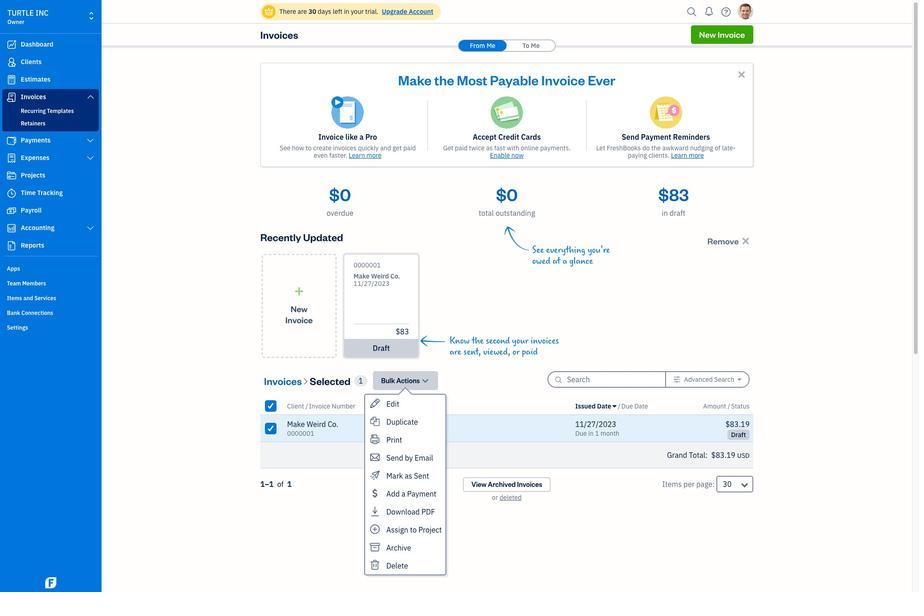 Task type: vqa. For each thing, say whether or not it's contained in the screenshot.


Task type: locate. For each thing, give the bounding box(es) containing it.
0 vertical spatial chevron large down image
[[86, 93, 95, 101]]

description
[[386, 402, 419, 411]]

settings link
[[2, 321, 99, 335]]

search image
[[685, 5, 700, 19]]

0 vertical spatial the
[[434, 71, 454, 89]]

learn for a
[[349, 151, 365, 160]]

1 vertical spatial make
[[354, 272, 370, 281]]

invoice left ever
[[542, 71, 585, 89]]

1 vertical spatial in
[[662, 209, 668, 218]]

client link
[[287, 402, 306, 411]]

accounting link
[[2, 220, 99, 237]]

1 learn from the left
[[349, 151, 365, 160]]

see inside see everything you're owed at a glance
[[532, 245, 544, 256]]

let
[[597, 144, 606, 152]]

$0 up outstanding
[[496, 184, 518, 206]]

me right to
[[531, 42, 540, 50]]

1 horizontal spatial $0
[[496, 184, 518, 206]]

1 vertical spatial invoices
[[531, 336, 559, 347]]

invoices up deleted link
[[517, 481, 543, 490]]

1 date from the left
[[597, 402, 611, 411]]

pdf
[[422, 508, 435, 517]]

or down archived
[[492, 494, 498, 502]]

$83 for $83
[[396, 327, 409, 337]]

now
[[512, 151, 524, 160]]

account
[[409, 7, 434, 16]]

0 horizontal spatial date
[[597, 402, 611, 411]]

chevron large down image down payments link
[[86, 155, 95, 162]]

1 horizontal spatial 11/27/2023
[[576, 420, 617, 430]]

2 horizontal spatial the
[[652, 144, 661, 152]]

co. inside 0000001 make weird co. 11/27/2023
[[391, 272, 400, 281]]

date down search text field
[[635, 402, 648, 411]]

1 vertical spatial new invoice link
[[262, 254, 337, 358]]

send up the freshbooks
[[622, 133, 640, 142]]

2 / from the left
[[618, 402, 621, 411]]

the inside know the second your invoices are sent, viewed, or paid
[[472, 336, 484, 347]]

payments
[[21, 136, 51, 145]]

as left fast in the right of the page
[[486, 144, 493, 152]]

0 vertical spatial weird
[[371, 272, 389, 281]]

2 chevron large down image from the top
[[86, 225, 95, 232]]

2 check image from the top
[[267, 424, 275, 433]]

learn right clients. on the right of the page
[[671, 151, 688, 160]]

are down know
[[450, 347, 462, 358]]

1 vertical spatial due
[[576, 430, 587, 438]]

expense image
[[6, 154, 17, 163]]

ever
[[588, 71, 616, 89]]

as left sent
[[405, 472, 412, 481]]

check image left client
[[267, 402, 275, 411]]

send inside "button"
[[387, 454, 403, 463]]

2 horizontal spatial 1
[[595, 430, 599, 438]]

Search text field
[[567, 373, 650, 387]]

client image
[[6, 58, 17, 67]]

or right viewed,
[[513, 347, 520, 358]]

chevron large down image for expenses
[[86, 155, 95, 162]]

0 vertical spatial 11/27/2023
[[354, 280, 390, 288]]

viewed,
[[483, 347, 511, 358]]

2 horizontal spatial make
[[398, 71, 432, 89]]

most
[[457, 71, 488, 89]]

chevron large down image
[[86, 155, 95, 162], [86, 225, 95, 232]]

0 horizontal spatial learn
[[349, 151, 365, 160]]

a left pro
[[360, 133, 364, 142]]

1 vertical spatial 30
[[723, 480, 732, 490]]

0 vertical spatial $83
[[659, 184, 689, 206]]

1 vertical spatial a
[[563, 256, 567, 267]]

invoices up recurring
[[21, 93, 46, 101]]

and down team members
[[23, 295, 33, 302]]

1 vertical spatial chevron large down image
[[86, 225, 95, 232]]

bank connections link
[[2, 306, 99, 320]]

30 left days
[[309, 7, 316, 16]]

1 horizontal spatial new invoice link
[[691, 25, 754, 44]]

invoices for paid
[[531, 336, 559, 347]]

2 vertical spatial in
[[589, 430, 594, 438]]

make inside make weird co. 0000001
[[287, 420, 305, 430]]

1 vertical spatial the
[[652, 144, 661, 152]]

paid inside see how to create invoices quickly and get paid even faster.
[[403, 144, 416, 152]]

0 vertical spatial 30
[[309, 7, 316, 16]]

see left how
[[280, 144, 291, 152]]

1 horizontal spatial paid
[[455, 144, 468, 152]]

0 vertical spatial new invoice link
[[691, 25, 754, 44]]

$83 in draft
[[659, 184, 689, 218]]

0 vertical spatial in
[[344, 7, 349, 16]]

0 horizontal spatial invoices
[[333, 144, 357, 152]]

0 vertical spatial new
[[699, 29, 716, 40]]

clients link
[[2, 54, 99, 71]]

invoices inside see how to create invoices quickly and get paid even faster.
[[333, 144, 357, 152]]

see for see how to create invoices quickly and get paid even faster.
[[280, 144, 291, 152]]

2 learn from the left
[[671, 151, 688, 160]]

$83.19
[[726, 420, 750, 430], [712, 451, 736, 460]]

/ left status
[[728, 402, 731, 411]]

1 horizontal spatial date
[[635, 402, 648, 411]]

payable
[[490, 71, 539, 89]]

learn
[[349, 151, 365, 160], [671, 151, 688, 160]]

print button
[[365, 431, 446, 449]]

0 horizontal spatial 0000001
[[287, 430, 314, 438]]

learn more for a
[[349, 151, 382, 160]]

1 horizontal spatial learn
[[671, 151, 688, 160]]

1 horizontal spatial as
[[486, 144, 493, 152]]

and
[[380, 144, 391, 152], [23, 295, 33, 302]]

send payment reminders
[[622, 133, 710, 142]]

are inside know the second your invoices are sent, viewed, or paid
[[450, 347, 462, 358]]

new down plus icon
[[291, 304, 308, 314]]

0 horizontal spatial me
[[487, 42, 496, 50]]

0 vertical spatial items
[[7, 295, 22, 302]]

chevrondown image
[[421, 376, 430, 386]]

timer image
[[6, 189, 17, 198]]

chevron large down image inside invoices link
[[86, 93, 95, 101]]

$0 inside $0 overdue
[[329, 184, 351, 206]]

11/27/2023
[[354, 280, 390, 288], [576, 420, 617, 430]]

1 horizontal spatial send
[[622, 133, 640, 142]]

chart image
[[6, 224, 17, 233]]

learn more down pro
[[349, 151, 382, 160]]

to me link
[[507, 40, 555, 51]]

as inside button
[[405, 472, 412, 481]]

your inside know the second your invoices are sent, viewed, or paid
[[512, 336, 529, 347]]

1 $0 from the left
[[329, 184, 351, 206]]

$83.19 right :
[[712, 451, 736, 460]]

1 more from the left
[[367, 151, 382, 160]]

expenses link
[[2, 150, 99, 167]]

download pdf button
[[365, 503, 446, 521]]

see up owed
[[532, 245, 544, 256]]

invoice up create
[[319, 133, 344, 142]]

deleted
[[500, 494, 522, 502]]

0 horizontal spatial in
[[344, 7, 349, 16]]

invoices for even
[[333, 144, 357, 152]]

chevron large down image up recurring templates link
[[86, 93, 95, 101]]

the up sent,
[[472, 336, 484, 347]]

1 check image from the top
[[267, 402, 275, 411]]

bulk
[[381, 377, 395, 386]]

crown image
[[264, 7, 274, 16]]

estimates link
[[2, 72, 99, 88]]

send for send payment reminders
[[622, 133, 640, 142]]

$0 for $0 total outstanding
[[496, 184, 518, 206]]

invoices
[[333, 144, 357, 152], [531, 336, 559, 347]]

caretdown image inside issued date "link"
[[613, 403, 617, 410]]

clients
[[21, 58, 42, 66]]

2 horizontal spatial in
[[662, 209, 668, 218]]

1 horizontal spatial invoices
[[531, 336, 559, 347]]

chevron large down image down payroll 'link'
[[86, 225, 95, 232]]

1 horizontal spatial caretdown image
[[738, 376, 742, 384]]

a inside button
[[402, 490, 406, 499]]

2 chevron large down image from the top
[[86, 137, 95, 145]]

/
[[306, 402, 308, 411], [618, 402, 621, 411], [728, 402, 731, 411]]

in inside $83 in draft
[[662, 209, 668, 218]]

$83.19 down status
[[726, 420, 750, 430]]

1 horizontal spatial a
[[402, 490, 406, 499]]

retainers
[[21, 120, 45, 127]]

1 horizontal spatial learn more
[[671, 151, 704, 160]]

let freshbooks do the awkward nudging of late- paying clients.
[[597, 144, 736, 160]]

/ right client
[[306, 402, 308, 411]]

1 horizontal spatial the
[[472, 336, 484, 347]]

$83 for $83 in draft
[[659, 184, 689, 206]]

send left by
[[387, 454, 403, 463]]

0 vertical spatial send
[[622, 133, 640, 142]]

of right "1–1"
[[277, 480, 284, 490]]

1 right "1–1"
[[287, 480, 292, 490]]

1 horizontal spatial me
[[531, 42, 540, 50]]

view archived invoices or deleted
[[472, 481, 543, 502]]

notifications image
[[702, 2, 717, 21]]

expenses
[[21, 154, 50, 162]]

30
[[309, 7, 316, 16], [723, 480, 732, 490]]

report image
[[6, 242, 17, 251]]

caretdown image inside the advanced search dropdown button
[[738, 376, 742, 384]]

how
[[292, 144, 304, 152]]

are right 'there'
[[298, 7, 307, 16]]

1 horizontal spatial 30
[[723, 480, 732, 490]]

learn more for reminders
[[671, 151, 704, 160]]

0 vertical spatial check image
[[267, 402, 275, 411]]

more
[[367, 151, 382, 160], [689, 151, 704, 160]]

:
[[706, 451, 708, 460]]

your
[[351, 7, 364, 16], [512, 336, 529, 347]]

0 horizontal spatial payment
[[407, 490, 437, 499]]

know
[[450, 336, 470, 347]]

team members link
[[2, 277, 99, 290]]

see inside see how to create invoices quickly and get paid even faster.
[[280, 144, 291, 152]]

1 vertical spatial 0000001
[[287, 430, 314, 438]]

invoices
[[260, 28, 298, 41], [21, 93, 46, 101], [264, 375, 302, 388], [517, 481, 543, 490]]

the left most
[[434, 71, 454, 89]]

new invoice down plus icon
[[286, 304, 313, 325]]

me right the "from"
[[487, 42, 496, 50]]

invoices inside know the second your invoices are sent, viewed, or paid
[[531, 336, 559, 347]]

learn for reminders
[[671, 151, 688, 160]]

2 date from the left
[[635, 402, 648, 411]]

1 vertical spatial see
[[532, 245, 544, 256]]

make
[[398, 71, 432, 89], [354, 272, 370, 281], [287, 420, 305, 430]]

dashboard image
[[6, 40, 17, 49]]

late-
[[722, 144, 736, 152]]

items inside items and services link
[[7, 295, 22, 302]]

3 / from the left
[[728, 402, 731, 411]]

invoice
[[718, 29, 745, 40], [542, 71, 585, 89], [319, 133, 344, 142], [286, 315, 313, 325], [309, 402, 330, 411]]

1 horizontal spatial $83
[[659, 184, 689, 206]]

tracking
[[37, 189, 63, 197]]

see for see everything you're owed at a glance
[[532, 245, 544, 256]]

even
[[314, 151, 328, 160]]

co.
[[391, 272, 400, 281], [328, 420, 338, 430]]

2 horizontal spatial paid
[[522, 347, 538, 358]]

caretdown image
[[738, 376, 742, 384], [613, 403, 617, 410]]

assign to project
[[387, 526, 442, 535]]

items down team on the left top of the page
[[7, 295, 22, 302]]

your right second at the right bottom of page
[[512, 336, 529, 347]]

a right add
[[402, 490, 406, 499]]

accept credit cards image
[[491, 97, 523, 129]]

learn right faster.
[[349, 151, 365, 160]]

1 left month at the right of the page
[[595, 430, 599, 438]]

1 chevron large down image from the top
[[86, 93, 95, 101]]

0 horizontal spatial make
[[287, 420, 305, 430]]

1 horizontal spatial draft
[[670, 209, 686, 218]]

awkward
[[663, 144, 689, 152]]

invoice like a pro
[[319, 133, 377, 142]]

1 vertical spatial and
[[23, 295, 33, 302]]

chevron large down image down retainers link
[[86, 137, 95, 145]]

the inside the "let freshbooks do the awkward nudging of late- paying clients."
[[652, 144, 661, 152]]

1 vertical spatial check image
[[267, 424, 275, 433]]

a right 'at'
[[563, 256, 567, 267]]

1 horizontal spatial weird
[[371, 272, 389, 281]]

1 left the bulk
[[359, 377, 363, 386]]

archived
[[488, 481, 516, 490]]

send for send by email
[[387, 454, 403, 463]]

0 vertical spatial $83.19
[[726, 420, 750, 430]]

0 horizontal spatial $83
[[396, 327, 409, 337]]

0 horizontal spatial more
[[367, 151, 382, 160]]

0 vertical spatial 0000001
[[354, 261, 381, 270]]

0 horizontal spatial and
[[23, 295, 33, 302]]

issued date link
[[576, 402, 618, 411]]

0 horizontal spatial weird
[[307, 420, 326, 430]]

and left get
[[380, 144, 391, 152]]

payment down sent
[[407, 490, 437, 499]]

make weird co. 0000001
[[287, 420, 338, 438]]

items left per
[[663, 480, 682, 490]]

caretdown image left due date
[[613, 403, 617, 410]]

1 horizontal spatial and
[[380, 144, 391, 152]]

1 vertical spatial draft
[[373, 344, 390, 353]]

like
[[346, 133, 358, 142]]

the right do
[[652, 144, 661, 152]]

2 $0 from the left
[[496, 184, 518, 206]]

0 vertical spatial of
[[715, 144, 721, 152]]

1 horizontal spatial of
[[715, 144, 721, 152]]

0 horizontal spatial co.
[[328, 420, 338, 430]]

1 vertical spatial your
[[512, 336, 529, 347]]

chevron large down image inside accounting link
[[86, 225, 95, 232]]

2 vertical spatial draft
[[731, 431, 746, 440]]

me
[[487, 42, 496, 50], [531, 42, 540, 50]]

1 horizontal spatial payment
[[641, 133, 672, 142]]

more down reminders
[[689, 151, 704, 160]]

due down issued
[[576, 430, 587, 438]]

client
[[287, 402, 304, 411]]

templates
[[47, 108, 74, 115]]

1 learn more from the left
[[349, 151, 382, 160]]

go to help image
[[719, 5, 734, 19]]

remove button
[[705, 233, 754, 249]]

deleted link
[[500, 494, 522, 502]]

0 horizontal spatial $0
[[329, 184, 351, 206]]

to right assign
[[410, 526, 417, 535]]

delete
[[387, 562, 408, 571]]

2 me from the left
[[531, 42, 540, 50]]

more down pro
[[367, 151, 382, 160]]

main element
[[0, 0, 125, 593]]

1 horizontal spatial more
[[689, 151, 704, 160]]

/ for client
[[306, 402, 308, 411]]

due inside 11/27/2023 due in 1 month
[[576, 430, 587, 438]]

as
[[486, 144, 493, 152], [405, 472, 412, 481]]

due right issued date "link"
[[622, 402, 633, 411]]

your left trial.
[[351, 7, 364, 16]]

know the second your invoices are sent, viewed, or paid
[[450, 336, 559, 358]]

1 me from the left
[[487, 42, 496, 50]]

outstanding
[[496, 209, 535, 218]]

2 vertical spatial the
[[472, 336, 484, 347]]

30 right page:
[[723, 480, 732, 490]]

date right issued
[[597, 402, 611, 411]]

with
[[507, 144, 520, 152]]

$0 for $0 overdue
[[329, 184, 351, 206]]

to right how
[[306, 144, 312, 152]]

0 horizontal spatial see
[[280, 144, 291, 152]]

client / invoice number
[[287, 402, 356, 411]]

hours
[[392, 420, 411, 430]]

due
[[622, 402, 633, 411], [576, 430, 587, 438]]

of left late- in the top right of the page
[[715, 144, 721, 152]]

estimate image
[[6, 75, 17, 85]]

2 vertical spatial 1
[[287, 480, 292, 490]]

$0 inside $0 total outstanding
[[496, 184, 518, 206]]

0 vertical spatial make
[[398, 71, 432, 89]]

2 more from the left
[[689, 151, 704, 160]]

1 horizontal spatial your
[[512, 336, 529, 347]]

weird
[[371, 272, 389, 281], [307, 420, 326, 430]]

1 vertical spatial are
[[450, 347, 462, 358]]

0 vertical spatial new invoice
[[699, 29, 745, 40]]

items
[[7, 295, 22, 302], [663, 480, 682, 490]]

1 / from the left
[[306, 402, 308, 411]]

2 learn more from the left
[[671, 151, 704, 160]]

2 horizontal spatial draft
[[731, 431, 746, 440]]

payment inside button
[[407, 490, 437, 499]]

11/27/2023 inside 0000001 make weird co. 11/27/2023
[[354, 280, 390, 288]]

more for send payment reminders
[[689, 151, 704, 160]]

reports
[[21, 242, 44, 250]]

0 vertical spatial due
[[622, 402, 633, 411]]

freshbooks image
[[43, 578, 58, 589]]

0 horizontal spatial due
[[576, 430, 587, 438]]

invoice image
[[6, 93, 17, 102]]

1 vertical spatial or
[[492, 494, 498, 502]]

draft inside $83.19 draft
[[731, 431, 746, 440]]

me for to me
[[531, 42, 540, 50]]

$0 up overdue
[[329, 184, 351, 206]]

/ left due date 'link'
[[618, 402, 621, 411]]

payment
[[641, 133, 672, 142], [407, 490, 437, 499]]

2 vertical spatial a
[[402, 490, 406, 499]]

0000001
[[354, 261, 381, 270], [287, 430, 314, 438]]

payment up do
[[641, 133, 672, 142]]

1 chevron large down image from the top
[[86, 155, 95, 162]]

settings image
[[674, 376, 681, 384]]

0 vertical spatial and
[[380, 144, 391, 152]]

check image
[[267, 402, 275, 411], [267, 424, 275, 433]]

caretdown image right search
[[738, 376, 742, 384]]

date for due date
[[635, 402, 648, 411]]

1 horizontal spatial in
[[589, 430, 594, 438]]

/ for amount
[[728, 402, 731, 411]]

2 vertical spatial make
[[287, 420, 305, 430]]

items for items and services
[[7, 295, 22, 302]]

check image left make weird co. 0000001
[[267, 424, 275, 433]]

1 horizontal spatial due
[[622, 402, 633, 411]]

new down "notifications" image
[[699, 29, 716, 40]]

actions
[[396, 377, 420, 386]]

upgrade
[[382, 7, 407, 16]]

0 horizontal spatial or
[[492, 494, 498, 502]]

learn more down reminders
[[671, 151, 704, 160]]

month
[[601, 430, 620, 438]]

0 horizontal spatial 11/27/2023
[[354, 280, 390, 288]]

new invoice down go to help image
[[699, 29, 745, 40]]

0 horizontal spatial the
[[434, 71, 454, 89]]

1 horizontal spatial are
[[450, 347, 462, 358]]

mark as sent
[[387, 472, 429, 481]]

make the most payable invoice ever
[[398, 71, 616, 89]]

chevron large down image
[[86, 93, 95, 101], [86, 137, 95, 145]]

or inside know the second your invoices are sent, viewed, or paid
[[513, 347, 520, 358]]



Task type: describe. For each thing, give the bounding box(es) containing it.
0 horizontal spatial draft
[[373, 344, 390, 353]]

0 horizontal spatial 1
[[287, 480, 292, 490]]

view archived invoices link
[[463, 478, 551, 493]]

invoices up client
[[264, 375, 302, 388]]

projects link
[[2, 168, 99, 184]]

glance
[[570, 256, 593, 267]]

of inside the "let freshbooks do the awkward nudging of late- paying clients."
[[715, 144, 721, 152]]

at
[[553, 256, 561, 267]]

invoices link
[[2, 89, 99, 106]]

projects
[[21, 171, 45, 180]]

status link
[[731, 402, 750, 411]]

bulk actions
[[381, 377, 420, 386]]

recurring templates
[[21, 108, 74, 115]]

make inside 0000001 make weird co. 11/27/2023
[[354, 272, 370, 281]]

1 vertical spatial $83.19
[[712, 451, 736, 460]]

view
[[472, 481, 487, 490]]

invoices inside view archived invoices or deleted
[[517, 481, 543, 490]]

paid inside accept credit cards get paid twice as fast with online payments. enable now
[[455, 144, 468, 152]]

payments link
[[2, 133, 99, 149]]

Items per page: field
[[717, 477, 754, 493]]

trial.
[[365, 7, 379, 16]]

close image
[[737, 69, 747, 80]]

plus image
[[294, 287, 305, 296]]

0 horizontal spatial of
[[277, 480, 284, 490]]

chevron large down image for accounting
[[86, 225, 95, 232]]

0000001 inside 0000001 make weird co. 11/27/2023
[[354, 261, 381, 270]]

team
[[7, 280, 21, 287]]

the for know the second your invoices are sent, viewed, or paid
[[472, 336, 484, 347]]

me for from me
[[487, 42, 496, 50]]

issued date
[[576, 402, 611, 411]]

turtle
[[7, 8, 34, 18]]

0 horizontal spatial 30
[[309, 7, 316, 16]]

edit
[[387, 400, 400, 409]]

send payment reminders image
[[650, 97, 682, 129]]

0 vertical spatial your
[[351, 7, 364, 16]]

from me link
[[459, 40, 507, 51]]

cards
[[521, 133, 541, 142]]

second
[[486, 336, 510, 347]]

new invoice link for invoices
[[691, 25, 754, 44]]

invoice down go to help image
[[718, 29, 745, 40]]

total
[[689, 451, 706, 460]]

invoice down plus icon
[[286, 315, 313, 325]]

to inside see how to create invoices quickly and get paid even faster.
[[306, 144, 312, 152]]

advanced search button
[[666, 373, 749, 387]]

check image for description link
[[267, 402, 275, 411]]

more for invoice like a pro
[[367, 151, 382, 160]]

archive
[[387, 544, 411, 553]]

or inside view archived invoices or deleted
[[492, 494, 498, 502]]

members
[[22, 280, 46, 287]]

0 vertical spatial a
[[360, 133, 364, 142]]

turtle inc owner
[[7, 8, 49, 25]]

owner
[[7, 18, 24, 25]]

times image
[[741, 236, 751, 246]]

freshbooks
[[607, 144, 641, 152]]

and inside see how to create invoices quickly and get paid even faster.
[[380, 144, 391, 152]]

chevron large down image for invoices
[[86, 93, 95, 101]]

invoices inside main element
[[21, 93, 46, 101]]

dashboard link
[[2, 36, 99, 53]]

there are 30 days left in your trial. upgrade account
[[279, 7, 434, 16]]

amount
[[703, 402, 727, 411]]

new invoice link for know the second your invoices are sent, viewed, or paid
[[262, 254, 337, 358]]

do
[[643, 144, 650, 152]]

add a payment
[[387, 490, 437, 499]]

get
[[443, 144, 454, 152]]

a inside see everything you're owed at a glance
[[563, 256, 567, 267]]

2 hours work
[[386, 420, 429, 430]]

draft inside $83 in draft
[[670, 209, 686, 218]]

add a payment button
[[365, 485, 446, 503]]

mark
[[387, 472, 403, 481]]

quickly
[[358, 144, 379, 152]]

retainers link
[[4, 118, 97, 129]]

number
[[332, 402, 356, 411]]

page:
[[697, 480, 715, 490]]

assign to project button
[[365, 521, 446, 539]]

items and services link
[[2, 291, 99, 305]]

grand
[[667, 451, 688, 460]]

edit button
[[365, 395, 446, 413]]

11/27/2023 inside 11/27/2023 due in 1 month
[[576, 420, 617, 430]]

check image for "2 hours work" link
[[267, 424, 275, 433]]

1 vertical spatial new invoice
[[286, 304, 313, 325]]

overdue
[[327, 209, 354, 218]]

$0 overdue
[[327, 184, 354, 218]]

amount / status
[[703, 402, 750, 411]]

$83.19 draft
[[726, 420, 750, 440]]

duplicate button
[[365, 413, 446, 431]]

make for make weird co. 0000001
[[287, 420, 305, 430]]

2 hours work link
[[375, 415, 572, 443]]

weird inside 0000001 make weird co. 11/27/2023
[[371, 272, 389, 281]]

1 horizontal spatial new
[[699, 29, 716, 40]]

delete button
[[365, 557, 446, 575]]

fast
[[495, 144, 505, 152]]

download pdf
[[387, 508, 435, 517]]

total
[[479, 209, 494, 218]]

date for issued date
[[597, 402, 611, 411]]

time
[[21, 189, 36, 197]]

money image
[[6, 206, 17, 216]]

new inside the new invoice
[[291, 304, 308, 314]]

see everything you're owed at a glance
[[532, 245, 610, 267]]

sent
[[414, 472, 429, 481]]

items for items per page:
[[663, 480, 682, 490]]

weird inside make weird co. 0000001
[[307, 420, 326, 430]]

accounting
[[21, 224, 54, 232]]

bank connections
[[7, 310, 53, 317]]

recurring templates link
[[4, 106, 97, 117]]

payment image
[[6, 136, 17, 145]]

invoice right client link
[[309, 402, 330, 411]]

make for make the most payable invoice ever
[[398, 71, 432, 89]]

left
[[333, 7, 343, 16]]

twice
[[469, 144, 485, 152]]

work
[[412, 420, 429, 430]]

and inside main element
[[23, 295, 33, 302]]

remove
[[708, 236, 739, 246]]

due date
[[622, 402, 648, 411]]

chevron large down image for payments
[[86, 137, 95, 145]]

estimates
[[21, 75, 51, 84]]

0000001 inside make weird co. 0000001
[[287, 430, 314, 438]]

0000001 make weird co. 11/27/2023
[[354, 261, 400, 288]]

1 horizontal spatial 1
[[359, 377, 363, 386]]

everything
[[546, 245, 586, 256]]

paid inside know the second your invoices are sent, viewed, or paid
[[522, 347, 538, 358]]

invoices down 'there'
[[260, 28, 298, 41]]

the for make the most payable invoice ever
[[434, 71, 454, 89]]

owed
[[532, 256, 551, 267]]

invoice like a pro image
[[332, 97, 364, 129]]

1 inside 11/27/2023 due in 1 month
[[595, 430, 599, 438]]

in inside 11/27/2023 due in 1 month
[[589, 430, 594, 438]]

inc
[[36, 8, 49, 18]]

30 inside field
[[723, 480, 732, 490]]

services
[[34, 295, 56, 302]]

as inside accept credit cards get paid twice as fast with online payments. enable now
[[486, 144, 493, 152]]

time tracking
[[21, 189, 63, 197]]

to me
[[523, 42, 540, 50]]

advanced
[[684, 376, 713, 384]]

add
[[387, 490, 400, 499]]

0 vertical spatial payment
[[641, 133, 672, 142]]

co. inside make weird co. 0000001
[[328, 420, 338, 430]]

accept
[[473, 133, 497, 142]]

pro
[[366, 133, 377, 142]]

project image
[[6, 171, 17, 181]]

archive button
[[365, 539, 446, 557]]

duplicate
[[387, 418, 418, 427]]

bulk actions button
[[373, 372, 438, 391]]

0 horizontal spatial are
[[298, 7, 307, 16]]

items per page:
[[663, 480, 715, 490]]

you're
[[588, 245, 610, 256]]

to
[[523, 42, 530, 50]]

nudging
[[690, 144, 714, 152]]

to inside button
[[410, 526, 417, 535]]

reports link
[[2, 238, 99, 254]]

due date link
[[622, 402, 648, 411]]

per
[[684, 480, 695, 490]]



